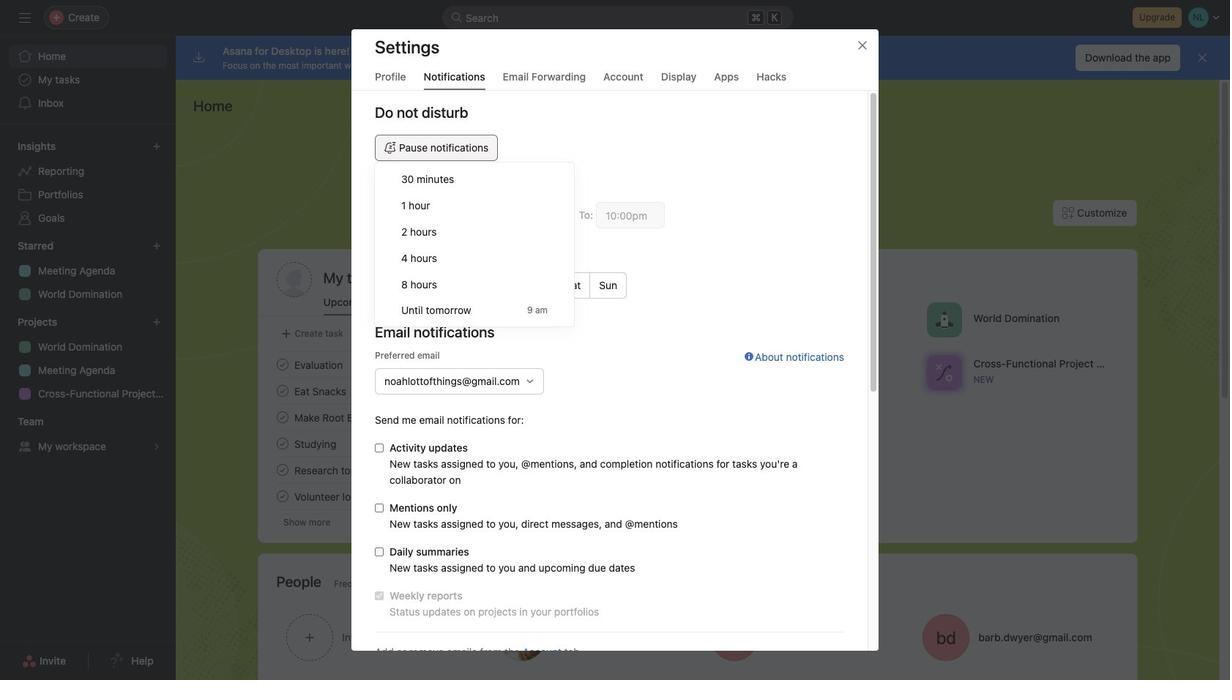 Task type: locate. For each thing, give the bounding box(es) containing it.
1 vertical spatial mark complete checkbox
[[274, 435, 291, 453]]

dismiss image
[[1197, 52, 1209, 64]]

None text field
[[597, 202, 665, 229]]

Mark complete checkbox
[[274, 409, 291, 426], [274, 435, 291, 453]]

line_and_symbols image
[[936, 364, 953, 381]]

1 mark complete image from the top
[[274, 356, 291, 374]]

1 mark complete image from the top
[[274, 382, 291, 400]]

0 vertical spatial mark complete image
[[274, 356, 291, 374]]

0 vertical spatial mark complete checkbox
[[274, 409, 291, 426]]

add profile photo image
[[277, 262, 312, 297]]

4 mark complete image from the top
[[274, 488, 291, 506]]

Mark complete checkbox
[[274, 356, 291, 374], [274, 382, 291, 400], [274, 462, 291, 479], [274, 488, 291, 506]]

3 mark complete image from the top
[[274, 462, 291, 479]]

1 vertical spatial mark complete image
[[274, 435, 291, 453]]

mark complete image
[[274, 382, 291, 400], [274, 409, 291, 426], [274, 462, 291, 479], [274, 488, 291, 506]]

global element
[[0, 36, 176, 124]]

mark complete image for second mark complete checkbox from the top of the page
[[274, 382, 291, 400]]

2 mark complete checkbox from the top
[[274, 435, 291, 453]]

None checkbox
[[375, 444, 384, 453], [375, 504, 384, 513], [375, 548, 384, 557], [375, 592, 384, 601], [375, 444, 384, 453], [375, 504, 384, 513], [375, 548, 384, 557], [375, 592, 384, 601]]

4 mark complete checkbox from the top
[[274, 488, 291, 506]]

insights element
[[0, 133, 176, 233]]

2 mark complete image from the top
[[274, 409, 291, 426]]

2 mark complete image from the top
[[274, 435, 291, 453]]

mark complete image
[[274, 356, 291, 374], [274, 435, 291, 453]]

projects element
[[0, 309, 176, 409]]



Task type: describe. For each thing, give the bounding box(es) containing it.
hide sidebar image
[[19, 12, 31, 23]]

3 mark complete checkbox from the top
[[274, 462, 291, 479]]

starred element
[[0, 233, 176, 309]]

mark complete image for 1st mark complete option
[[274, 409, 291, 426]]

1 mark complete checkbox from the top
[[274, 356, 291, 374]]

close image
[[857, 40, 869, 51]]

mark complete image for 4th mark complete checkbox from the top
[[274, 488, 291, 506]]

2 mark complete checkbox from the top
[[274, 382, 291, 400]]

1 mark complete checkbox from the top
[[274, 409, 291, 426]]

prominent image
[[451, 12, 463, 23]]

mark complete image for third mark complete checkbox from the top
[[274, 462, 291, 479]]

teams element
[[0, 409, 176, 462]]

rocket image
[[936, 311, 953, 329]]



Task type: vqa. For each thing, say whether or not it's contained in the screenshot.
Global element
yes



